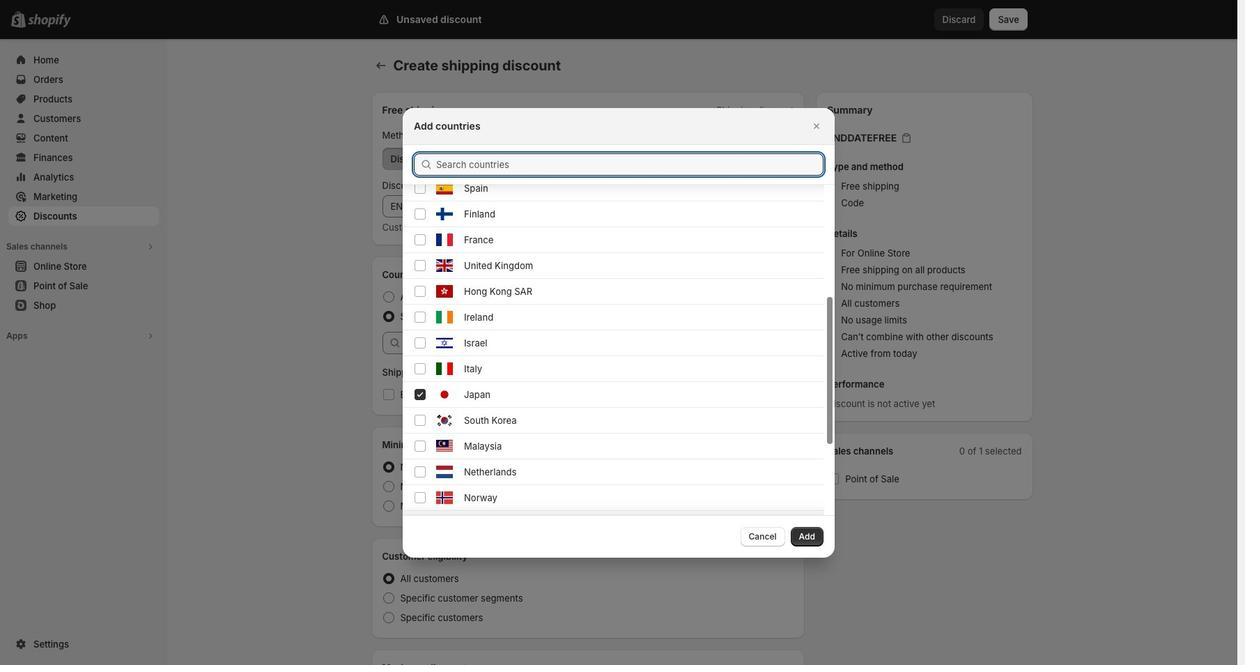 Task type: locate. For each thing, give the bounding box(es) containing it.
dialog
[[0, 108, 1238, 557]]



Task type: describe. For each thing, give the bounding box(es) containing it.
shopify image
[[28, 14, 71, 28]]

Search countries text field
[[436, 153, 824, 175]]



Task type: vqa. For each thing, say whether or not it's contained in the screenshot.
Customers link
no



